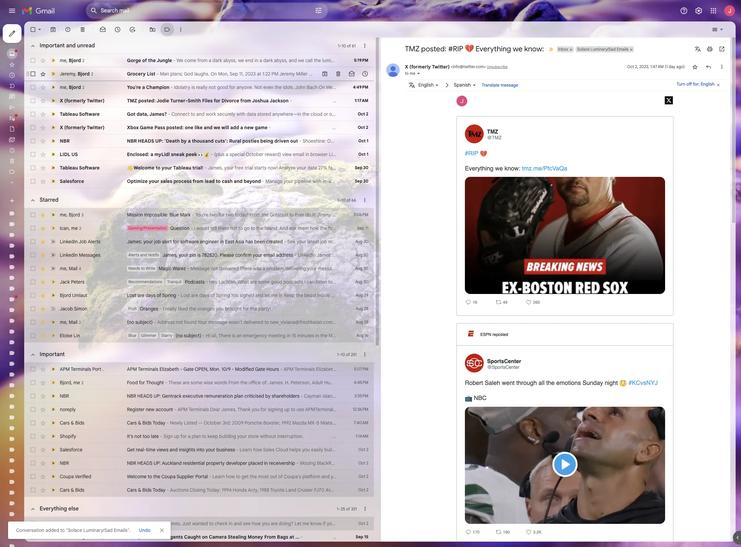 Task type: vqa. For each thing, say whether or not it's contained in the screenshot.


Task type: locate. For each thing, give the bounding box(es) containing it.
turner-
[[170, 98, 188, 104]]

row containing noreply
[[24, 403, 374, 417]]

- right out in the top of the page
[[299, 138, 301, 144]]

podcasts
[[185, 279, 205, 285]]

0 vertical spatial like image
[[525, 299, 532, 306]]

10 inside important tab panel
[[341, 352, 345, 357]]

job
[[79, 239, 87, 245]]

terminals for elizabeth
[[138, 367, 158, 373]]

- right spring
[[177, 293, 180, 299]]

1 horizontal spatial coupa
[[161, 474, 176, 480]]

1 vertical spatial sep 30
[[355, 179, 368, 184]]

luminary/sad right '"solace'
[[83, 528, 113, 534]]

26 ‌ from the left
[[302, 125, 302, 131]]

0 horizontal spatial i
[[163, 306, 164, 312]]

just
[[182, 521, 191, 527]]

aug 28 down aug 29
[[356, 306, 368, 311]]

cars & bids today - down welcome to the coupa supplier portal -
[[127, 487, 170, 493]]

51 ‌ from the left
[[332, 125, 332, 131]]

1 horizontal spatial by
[[265, 393, 270, 399]]

1 mail from the top
[[69, 266, 77, 272]]

0 horizontal spatial are
[[137, 293, 144, 299]]

new
[[244, 125, 254, 131], [146, 407, 155, 413]]

by inside important and unread tab panel
[[181, 138, 187, 144]]

31 ‌ from the left
[[308, 125, 308, 131]]

show details image
[[417, 71, 421, 75]]

cars & bids today -
[[127, 420, 170, 426], [127, 487, 170, 493]]

jacob inside "starred" tab panel
[[60, 306, 73, 312]]

tmz.me/pfcvaqa
[[522, 165, 567, 172]]

1 vertical spatial plan
[[192, 434, 201, 440]]

james, inside everything else tab panel
[[166, 521, 181, 527]]

1 horizontal spatial english
[[701, 82, 715, 87]]

bjord up jeremy , bjord 2
[[69, 57, 81, 63]]

to down mylidl
[[156, 165, 160, 171]]

1 vertical spatial is
[[232, 333, 235, 339]]

welcome inside important and unread tab panel
[[134, 165, 154, 171]]

60 ‌ from the left
[[343, 125, 343, 131]]

1 vertical spatial are
[[137, 293, 144, 299]]

sunday
[[583, 380, 603, 387]]

1 vertical spatial best,
[[407, 521, 418, 527]]

1 horizontal spatial hey
[[209, 279, 217, 285]]

1 vertical spatial luminary/sad
[[83, 528, 113, 534]]

14 ‌ from the left
[[288, 125, 288, 131]]

15 ‌ from the left
[[289, 125, 289, 131]]

10 ﻿͏ from the left
[[315, 434, 315, 440]]

0 vertical spatial tableau software
[[60, 111, 100, 117]]

the right liked
[[189, 306, 196, 312]]

days
[[146, 293, 156, 299]]

0 vertical spatial know:
[[524, 44, 544, 53]]

know: for everything we know: tmz.me/pfcvaqa
[[505, 165, 520, 172]]

28 ‌ from the left
[[305, 125, 305, 131]]

1 for starred
[[338, 198, 339, 203]]

tmz inside tmz @tmz
[[487, 129, 498, 135]]

luminary/sad inside button
[[591, 47, 616, 52]]

james, left the just
[[166, 521, 181, 527]]

0 horizontal spatial jack
[[60, 279, 70, 285]]

- right business
[[236, 447, 238, 453]]

1 horizontal spatial apm
[[127, 367, 137, 373]]

hours
[[266, 367, 279, 373]]

1 cars & bids today - from the top
[[127, 420, 170, 426]]

me , bjord 2 for gorge
[[60, 57, 84, 63]]

‌
[[272, 125, 272, 131], [273, 125, 273, 131], [274, 125, 274, 131], [276, 125, 276, 131], [277, 125, 277, 131], [278, 125, 278, 131], [279, 125, 279, 131], [280, 125, 280, 131], [282, 125, 282, 131], [283, 125, 283, 131], [284, 125, 284, 131], [285, 125, 285, 131], [286, 125, 286, 131], [288, 125, 288, 131], [289, 125, 289, 131], [290, 125, 290, 131], [291, 125, 291, 131], [293, 125, 293, 131], [294, 125, 294, 131], [295, 125, 295, 131], [296, 125, 296, 131], [297, 125, 297, 131], [299, 125, 299, 131], [300, 125, 300, 131], [301, 125, 301, 131], [302, 125, 302, 131], [303, 125, 303, 131], [305, 125, 305, 131], [306, 125, 306, 131], [307, 125, 307, 131], [308, 125, 308, 131], [309, 125, 309, 131], [311, 125, 311, 131], [312, 125, 312, 131], [313, 125, 313, 131], [314, 125, 314, 131], [315, 125, 315, 131], [317, 125, 317, 131], [318, 125, 318, 131], [319, 125, 319, 131], [320, 125, 320, 131], [321, 125, 321, 131], [323, 125, 323, 131], [324, 125, 324, 131], [325, 125, 325, 131], [326, 125, 326, 131], [327, 125, 327, 131], [329, 125, 329, 131], [330, 125, 330, 131], [331, 125, 331, 131], [332, 125, 332, 131], [333, 125, 333, 131], [335, 125, 335, 131], [336, 125, 336, 131], [337, 125, 337, 131], [338, 125, 338, 131], [339, 125, 339, 131], [341, 125, 341, 131], [342, 125, 342, 131], [343, 125, 343, 131], [344, 125, 344, 131], [345, 125, 345, 131], [347, 125, 347, 131], [348, 125, 348, 131], [349, 125, 349, 131], [350, 125, 350, 131], [352, 125, 352, 131], [353, 125, 353, 131], [354, 125, 354, 131], [355, 125, 355, 131], [356, 125, 356, 131], [358, 125, 358, 131], [359, 125, 359, 131], [360, 125, 360, 131], [361, 125, 361, 131], [362, 125, 362, 131], [364, 125, 364, 131], [365, 125, 365, 131], [366, 125, 366, 131], [367, 125, 367, 131], [368, 125, 368, 131], [370, 125, 370, 131], [371, 125, 371, 131], [372, 125, 372, 131], [373, 125, 373, 131], [374, 125, 374, 131], [376, 125, 376, 131], [377, 125, 377, 131], [378, 125, 378, 131], [379, 125, 379, 131], [380, 125, 380, 131], [382, 125, 382, 131], [383, 125, 383, 131], [384, 125, 384, 131], [385, 125, 385, 131], [386, 125, 386, 131], [388, 125, 388, 131], [389, 125, 389, 131], [390, 125, 390, 131], [391, 125, 391, 131], [392, 125, 392, 131]]

89 ‌ from the left
[[378, 125, 378, 131]]

without
[[260, 434, 276, 440]]

oct for xbox game pass posted: one like and we will add a new game
[[358, 125, 365, 130]]

up: for 'death
[[155, 138, 163, 144]]

1 vertical spatial salesforce
[[60, 447, 82, 453]]

twitter) inside everything else tab panel
[[87, 534, 105, 541]]

salesforce
[[60, 178, 84, 184], [60, 447, 82, 453]]

None checkbox
[[30, 26, 36, 33], [30, 57, 36, 64], [30, 71, 36, 77], [30, 84, 36, 91], [30, 97, 36, 104], [30, 111, 36, 118], [30, 138, 36, 144], [30, 165, 36, 171], [30, 178, 36, 185], [30, 225, 36, 232], [30, 252, 36, 259], [30, 265, 36, 272], [30, 306, 36, 312], [30, 366, 36, 373], [30, 393, 36, 400], [30, 406, 36, 413], [30, 420, 36, 427], [30, 433, 36, 440], [30, 460, 36, 467], [30, 474, 36, 480], [30, 487, 36, 494], [30, 521, 36, 527], [30, 534, 36, 541], [30, 26, 36, 33], [30, 57, 36, 64], [30, 71, 36, 77], [30, 84, 36, 91], [30, 97, 36, 104], [30, 111, 36, 118], [30, 138, 36, 144], [30, 165, 36, 171], [30, 178, 36, 185], [30, 225, 36, 232], [30, 252, 36, 259], [30, 265, 36, 272], [30, 306, 36, 312], [30, 366, 36, 373], [30, 393, 36, 400], [30, 406, 36, 413], [30, 420, 36, 427], [30, 433, 36, 440], [30, 460, 36, 467], [30, 474, 36, 480], [30, 487, 36, 494], [30, 521, 36, 527], [30, 534, 36, 541]]

see
[[243, 521, 251, 527]]

2 vertical spatial heads
[[137, 461, 152, 467]]

None checkbox
[[30, 124, 36, 131], [30, 151, 36, 158], [30, 212, 36, 218], [30, 239, 36, 245], [30, 279, 36, 286], [30, 292, 36, 299], [30, 319, 36, 326], [30, 333, 36, 339], [30, 380, 36, 386], [30, 447, 36, 454], [30, 124, 36, 131], [30, 151, 36, 158], [30, 212, 36, 218], [30, 239, 36, 245], [30, 279, 36, 286], [30, 292, 36, 299], [30, 319, 36, 326], [30, 333, 36, 339], [30, 380, 36, 386], [30, 447, 36, 454]]

inbox section options image inside important tab panel
[[362, 351, 368, 358]]

1 terminals from the left
[[71, 367, 91, 373]]

tableau for sep 30
[[60, 165, 78, 171]]

and inside everything else tab panel
[[234, 521, 242, 527]]

today
[[153, 420, 165, 426], [153, 487, 165, 493]]

hey
[[209, 279, 217, 285], [157, 521, 165, 527]]

mail for -
[[69, 319, 77, 325]]

x (formerly twitter) up "us"
[[60, 125, 105, 131]]

jacob up conversation added to "solace luminary/sad emails".
[[60, 521, 73, 527]]

1 vertical spatial mail
[[69, 319, 77, 325]]

oct 1 for nbr heads up: 'death by a thousand cuts': rural posties being driven out
[[358, 138, 368, 143]]

0 vertical spatial simon
[[74, 306, 87, 312]]

important and unread tab panel
[[24, 38, 392, 188]]

190
[[502, 530, 510, 535]]

1 vertical spatial aug 28
[[356, 320, 368, 325]]

(formerly up show details image on the right of page
[[409, 64, 431, 70]]

x (formerly twitter) for xbox game pass posted: one like and we will add a new game
[[60, 125, 105, 131]]

toolbar
[[318, 71, 372, 77]]

heads down game
[[138, 138, 154, 144]]

is right pin at the top left of page
[[197, 252, 201, 258]]

1 vertical spatial oct 1
[[358, 152, 368, 157]]

starred button
[[26, 194, 61, 207]]

terminals up "food for thought -"
[[138, 367, 158, 373]]

1 vertical spatial subject)
[[184, 333, 201, 339]]

english list box
[[418, 81, 440, 90]]

2 vertical spatial 10
[[341, 352, 345, 357]]

7 ﻿͏ from the left
[[312, 434, 312, 440]]

8 row from the top
[[24, 148, 374, 161]]

20 row from the top
[[24, 329, 379, 343]]

inbox section options image inside "starred" tab panel
[[362, 197, 368, 204]]

43 ﻿͏ from the left
[[355, 434, 355, 440]]

important inside tab panel
[[40, 42, 65, 49]]

44 ﻿͏ from the left
[[356, 434, 356, 440]]

for inside important and unread tab panel
[[214, 98, 220, 104]]

support image
[[680, 7, 688, 15]]

important for important and unread
[[40, 42, 65, 49]]

in inside important tab panel
[[264, 461, 268, 467]]

know
[[310, 521, 322, 527]]

of right 25
[[346, 507, 350, 512]]

everything up unsubscribe
[[476, 44, 511, 53]]

are right what
[[250, 279, 257, 285]]

100 ‌ from the left
[[391, 125, 391, 131]]

oct 2, 2023, 1:47 am (1 day ago) cell
[[627, 63, 685, 70]]

2 cars & bids today - from the top
[[127, 487, 170, 493]]

, for food for thought
[[71, 380, 72, 386]]

28 down 29
[[364, 306, 368, 311]]

, for (no subject)
[[66, 319, 68, 325]]

blue left the mark
[[169, 212, 179, 218]]

0 vertical spatial inbox section options image
[[362, 197, 368, 204]]

0 vertical spatial is
[[197, 252, 201, 258]]

from left lead
[[193, 178, 204, 184]]

linkedin down ican , me 2
[[60, 239, 78, 245]]

2 aug 30 from the top
[[355, 253, 368, 258]]

question
[[170, 225, 190, 231]]

2 inside everything else tab panel
[[366, 521, 368, 526]]

spring
[[162, 293, 176, 299]]

﻿͏
[[305, 434, 305, 440], [306, 434, 306, 440], [307, 434, 307, 440], [308, 434, 308, 440], [309, 434, 309, 440], [311, 434, 311, 440], [312, 434, 312, 440], [313, 434, 313, 440], [314, 434, 314, 440], [315, 434, 315, 440], [317, 434, 317, 440], [318, 434, 318, 440], [319, 434, 319, 440], [320, 434, 320, 440], [321, 434, 321, 440], [323, 434, 323, 440], [324, 434, 324, 440], [325, 434, 325, 440], [326, 434, 326, 440], [328, 434, 328, 440], [329, 434, 329, 440], [330, 434, 330, 440], [331, 434, 331, 440], [332, 434, 332, 440], [334, 434, 334, 440], [335, 434, 335, 440], [336, 434, 336, 440], [337, 434, 337, 440], [338, 434, 338, 440], [340, 434, 340, 440], [341, 434, 341, 440], [342, 434, 342, 440], [343, 434, 343, 440], [344, 434, 344, 440], [346, 434, 346, 440], [347, 434, 347, 440], [348, 434, 348, 440], [349, 434, 349, 440], [350, 434, 350, 440], [352, 434, 352, 440], [353, 434, 353, 440], [354, 434, 354, 440], [355, 434, 355, 440], [356, 434, 356, 440]]

3 row from the top
[[24, 81, 374, 94]]

mail for magic warez
[[69, 266, 77, 272]]

2 vertical spatial we
[[495, 165, 503, 172]]

and left see
[[234, 521, 242, 527]]

30 for job
[[363, 239, 368, 244]]

welcome inside important tab panel
[[127, 474, 147, 480]]

(no subject) -
[[127, 319, 157, 326]]

0 vertical spatial luminary/sad
[[591, 47, 616, 52]]

we inside row
[[214, 125, 220, 131]]

📺 image
[[465, 395, 472, 402]]

28
[[364, 306, 368, 311], [364, 320, 368, 325]]

of for everything else
[[346, 507, 350, 512]]

bjord for gorge
[[69, 57, 81, 63]]

to left check
[[209, 521, 213, 527]]

and inside important tab panel
[[170, 447, 178, 453]]

sep inside everything else tab panel
[[356, 535, 363, 540]]

0 vertical spatial cars & bids today -
[[127, 420, 170, 426]]

0 horizontal spatial 16
[[365, 333, 368, 338]]

nbr down get
[[127, 461, 136, 467]]

sign
[[163, 434, 173, 440]]

(formerly for tmz posted: tsa agents caught on camera stealing money from bags at ... -
[[64, 534, 86, 541]]

2 me , bjord 2 from the top
[[60, 84, 84, 90]]

gate left hours
[[255, 367, 265, 373]]

10 for important and unread
[[342, 43, 346, 48]]

1 ‌ from the left
[[272, 125, 272, 131]]

1 vertical spatial alerts
[[128, 253, 139, 258]]

agents
[[167, 534, 183, 541]]

0 horizontal spatial know:
[[505, 165, 520, 172]]

the left party!
[[250, 306, 257, 312]]

inbox section options image inside important and unread tab panel
[[362, 42, 368, 49]]

1 ﻿͏ from the left
[[305, 434, 305, 440]]

row containing linkedin job alerts
[[24, 235, 374, 249]]

– for important
[[338, 352, 341, 357]]

aug 30 for alerts and notifs james, your pin is 782820. please confirm your email address -
[[355, 253, 368, 258]]

1 inbox section options image from the top
[[362, 197, 368, 204]]

rural
[[229, 138, 241, 144]]

43 ‌ from the left
[[323, 125, 323, 131]]

0 vertical spatial linkedin
[[60, 239, 78, 245]]

party!
[[258, 306, 271, 312]]

best, right room.
[[355, 333, 366, 339]]

row containing bjord
[[24, 376, 374, 390]]

is for there
[[232, 333, 235, 339]]

4 aug 30 from the top
[[355, 279, 368, 285]]

1 vertical spatial hey
[[157, 521, 165, 527]]

2 ‌ from the left
[[273, 125, 273, 131]]

in right placed
[[264, 461, 268, 467]]

linkedin for linkedin job alerts
[[60, 239, 78, 245]]

retweet image
[[495, 299, 502, 306]]

1 horizontal spatial #rip
[[465, 150, 478, 157]]

tmz right tmz's avatar
[[487, 129, 498, 135]]

cars
[[60, 420, 70, 426], [127, 420, 137, 426], [60, 487, 70, 493], [127, 487, 137, 493]]

nbr down food
[[127, 393, 136, 399]]

1 vertical spatial james,
[[166, 521, 181, 527]]

2 eloise from the left
[[367, 333, 379, 339]]

saleh
[[485, 380, 500, 387]]

53 ‌ from the left
[[335, 125, 335, 131]]

me right ican
[[71, 225, 78, 231]]

posted: up the got data, james? -
[[138, 98, 156, 104]]

1 vertical spatial 16
[[365, 333, 368, 338]]

sep inside "starred" tab panel
[[357, 226, 364, 231]]

0 horizontal spatial subject)
[[135, 319, 153, 326]]

0 vertical spatial plan
[[234, 393, 243, 399]]

simon for aug 28
[[74, 306, 87, 312]]

1
[[338, 43, 339, 48], [367, 138, 368, 143], [367, 152, 368, 157], [338, 198, 339, 203], [337, 352, 338, 357], [337, 507, 338, 512]]

4:49 pm
[[353, 85, 368, 90]]

1 inside everything else tab panel
[[337, 507, 338, 512]]

1 vertical spatial new
[[146, 407, 155, 413]]

oct for nbr heads up: auckland residential property developer placed in receivership
[[358, 461, 365, 466]]

east
[[225, 239, 234, 245]]

sep for x (formerly twitter)
[[356, 535, 363, 540]]

tmz for tmz posted: tsa agents caught on camera stealing money from bags at ... -
[[127, 534, 137, 541]]

0 vertical spatial blue
[[169, 212, 179, 218]]

2 horizontal spatial are
[[271, 521, 278, 527]]

blue left glimmer
[[128, 333, 136, 338]]

2 oct 1 from the top
[[358, 152, 368, 157]]

15 inside everything else tab panel
[[364, 535, 368, 540]]

0 horizontal spatial english
[[418, 82, 434, 88]]

45 ‌ from the left
[[325, 125, 325, 131]]

jacob simon inside everything else tab panel
[[60, 521, 87, 527]]

apm
[[60, 367, 70, 373], [127, 367, 137, 373]]

1 important from the top
[[40, 42, 65, 49]]

me inside important tab panel
[[73, 380, 80, 386]]

tableau for oct 2
[[60, 111, 78, 117]]

28 for oranges
[[364, 306, 368, 311]]

james, down alert
[[162, 252, 178, 258]]

82 ‌ from the left
[[370, 125, 370, 131]]

tmz
[[405, 44, 420, 53], [127, 98, 137, 104], [487, 129, 498, 135], [127, 534, 137, 541]]

– inside important tab panel
[[338, 352, 341, 357]]

jacob simon inside "starred" tab panel
[[60, 306, 87, 312]]

criticised
[[244, 393, 264, 399]]

34 ﻿͏ from the left
[[344, 434, 344, 440]]

aug 28 up aug 16
[[356, 320, 368, 325]]

simon inside "starred" tab panel
[[74, 306, 87, 312]]

add
[[230, 125, 239, 131]]

57 ‌ from the left
[[339, 125, 339, 131]]

😳 image
[[620, 380, 627, 387]]

and inside alerts and notifs james, your pin is 782820. please confirm your email address -
[[140, 253, 147, 258]]

1 salesforce from the top
[[60, 178, 84, 184]]

me , bjord 2 up jeremy , bjord 2
[[60, 57, 84, 63]]

is for pin
[[197, 252, 201, 258]]

sep 15
[[356, 535, 368, 540]]

2 jacob simon from the top
[[60, 521, 87, 527]]

1 horizontal spatial subject)
[[184, 333, 201, 339]]

gorge of the jungle -
[[127, 57, 177, 63]]

2 like image from the top
[[525, 529, 532, 536]]

2 horizontal spatial we
[[513, 44, 523, 53]]

1 vertical spatial we
[[214, 125, 220, 131]]

1 vertical spatial x (formerly twitter)
[[60, 125, 105, 131]]

linkedin
[[60, 239, 78, 245], [60, 252, 78, 258]]

, down important and unread
[[75, 71, 76, 77]]

1 horizontal spatial know:
[[524, 44, 544, 53]]

coupa left verified
[[60, 474, 74, 480]]

94 ‌ from the left
[[384, 125, 384, 131]]

47 ‌ from the left
[[327, 125, 327, 131]]

simon inside everything else tab panel
[[74, 521, 87, 527]]

0 horizontal spatial 15
[[292, 333, 296, 339]]

everything
[[476, 44, 511, 53], [465, 165, 493, 172], [40, 506, 67, 513]]

0 vertical spatial hey
[[209, 279, 217, 285]]

91 ‌ from the left
[[380, 125, 380, 131]]

42 ﻿͏ from the left
[[354, 434, 354, 440]]

gate left open,
[[184, 367, 194, 373]]

1 for important and unread
[[338, 43, 339, 48]]

& down coupa verified
[[71, 487, 74, 493]]

30 for messages
[[363, 253, 368, 258]]

jeremy , bjord 2
[[60, 71, 93, 77]]

– left 251
[[338, 352, 341, 357]]

15 inside "starred" tab panel
[[292, 333, 296, 339]]

2 inside ican , me 2
[[79, 226, 81, 231]]

starred tab panel
[[24, 188, 426, 343]]

umlaut
[[72, 293, 87, 299]]

the down the views
[[153, 474, 160, 480]]

game
[[255, 125, 267, 131]]

xbox game pass posted: one like and we will add a new game - ‌ ‌ ‌ ‌ ‌ ‌ ‌ ‌ ‌ ‌ ‌ ‌ ‌ ‌ ‌ ‌ ‌ ‌ ‌ ‌ ‌ ‌ ‌ ‌ ‌ ‌ ‌ ‌ ‌ ‌ ‌ ‌ ‌ ‌ ‌ ‌ ‌ ‌ ‌ ‌ ‌ ‌ ‌ ‌ ‌ ‌ ‌ ‌ ‌ ‌ ‌ ‌ ‌ ‌ ‌ ‌ ‌ ‌ ‌ ‌ ‌ ‌ ‌ ‌ ‌ ‌ ‌ ‌ ‌ ‌ ‌ ‌ ‌ ‌ ‌ ‌ ‌ ‌ ‌ ‌ ‌ ‌ ‌ ‌ ‌ ‌ ‌ ‌ ‌ ‌ ‌ ‌ ‌ ‌ ‌ ‌ ‌ ‌ ‌ ‌ ‌
[[127, 125, 392, 131]]

from left joshua
[[240, 98, 251, 104]]

translate message
[[482, 82, 518, 88]]

2 28 from the top
[[364, 320, 368, 325]]

0 horizontal spatial we
[[214, 125, 220, 131]]

of inside important tab panel
[[346, 352, 350, 357]]

main menu image
[[8, 7, 16, 15]]

3 ‌ from the left
[[274, 125, 274, 131]]

row
[[24, 54, 374, 67], [24, 67, 374, 81], [24, 81, 374, 94], [24, 94, 374, 107], [24, 107, 374, 121], [24, 121, 392, 134], [24, 134, 374, 148], [24, 148, 374, 161], [24, 161, 374, 175], [24, 175, 374, 188], [24, 208, 374, 222], [24, 222, 374, 235], [24, 235, 374, 249], [24, 249, 374, 262], [24, 262, 374, 275], [24, 275, 426, 289], [24, 289, 374, 302], [24, 302, 374, 316], [24, 316, 374, 329], [24, 329, 379, 343], [24, 363, 374, 376], [24, 376, 374, 390], [24, 390, 374, 403], [24, 403, 374, 417], [24, 417, 374, 430], [24, 430, 374, 443], [24, 443, 374, 457], [24, 457, 374, 470], [24, 470, 374, 484], [24, 484, 374, 497], [24, 517, 432, 531], [24, 531, 374, 544]]

on inside "starred" tab panel
[[334, 279, 339, 285]]

1 horizontal spatial 15
[[364, 535, 368, 540]]

1 vertical spatial heads
[[137, 393, 152, 399]]

twitter) for xbox game pass posted: one like and we will add a new game - ‌ ‌ ‌ ‌ ‌ ‌ ‌ ‌ ‌ ‌ ‌ ‌ ‌ ‌ ‌ ‌ ‌ ‌ ‌ ‌ ‌ ‌ ‌ ‌ ‌ ‌ ‌ ‌ ‌ ‌ ‌ ‌ ‌ ‌ ‌ ‌ ‌ ‌ ‌ ‌ ‌ ‌ ‌ ‌ ‌ ‌ ‌ ‌ ‌ ‌ ‌ ‌ ‌ ‌ ‌ ‌ ‌ ‌ ‌ ‌ ‌ ‌ ‌ ‌ ‌ ‌ ‌ ‌ ‌ ‌ ‌ ‌ ‌ ‌ ‌ ‌ ‌ ‌ ‌ ‌ ‌ ‌ ‌ ‌ ‌ ‌ ‌ ‌ ‌ ‌ ‌ ‌ ‌ ‌ ‌ ‌ ‌ ‌ ‌ ‌ ‌
[[87, 125, 105, 131]]

tmz inside everything else tab panel
[[127, 534, 137, 541]]

the inside important and unread tab panel
[[148, 57, 156, 63]]

, up ican
[[66, 212, 68, 218]]

1 inside "starred" tab panel
[[338, 198, 339, 203]]

97 ‌ from the left
[[388, 125, 388, 131]]

salesforce down shopify
[[60, 447, 82, 453]]

1 vertical spatial (no
[[176, 333, 183, 339]]

row containing jack peters
[[24, 275, 426, 289]]

0 vertical spatial 28
[[364, 306, 368, 311]]

1 horizontal spatial best,
[[407, 521, 418, 527]]

52 ‌ from the left
[[333, 125, 333, 131]]

welcome right the 👋 image
[[134, 165, 154, 171]]

the
[[148, 57, 156, 63], [189, 306, 196, 312], [250, 306, 257, 312], [320, 333, 327, 339], [546, 380, 555, 387], [153, 474, 160, 480]]

tmz @tmz
[[487, 129, 502, 141]]

inbox button
[[557, 46, 569, 52]]

emails
[[617, 47, 628, 52]]

nbr heads up: auckland residential property developer placed in receivership -
[[127, 461, 300, 467]]

(formerly inside everything else tab panel
[[64, 534, 86, 541]]

aug 28 for -
[[356, 320, 368, 325]]

x for tmz posted: jodie turner-smith files for divorce from joshua jackson -
[[60, 98, 63, 104]]

of inside everything else tab panel
[[346, 507, 350, 512]]

noreply
[[60, 407, 76, 413]]

me inside everything else tab panel
[[303, 521, 309, 527]]

(1
[[665, 64, 668, 69]]

2 inside me , mail 2
[[79, 320, 81, 325]]

29 ﻿͏ from the left
[[338, 434, 338, 440]]

0 vertical spatial salesforce
[[60, 178, 84, 184]]

me right let at bottom
[[303, 521, 309, 527]]

today for 25th row
[[153, 420, 165, 426]]

- right ... at the left
[[301, 534, 303, 541]]

1 inside important tab panel
[[337, 352, 338, 357]]

0 vertical spatial inbox section options image
[[362, 42, 368, 49]]

0 horizontal spatial apm
[[60, 367, 70, 373]]

#rip
[[448, 44, 463, 53], [465, 150, 478, 157]]

1 vertical spatial by
[[265, 393, 270, 399]]

bjord inside important tab panel
[[60, 380, 71, 386]]

1 vertical spatial jacob simon
[[60, 521, 87, 527]]

1 oct 1 from the top
[[358, 138, 368, 143]]

move to image
[[149, 26, 156, 33]]

oct 2 inside everything else tab panel
[[358, 521, 368, 526]]

"solace
[[66, 528, 82, 534]]

keep
[[208, 434, 218, 440]]

oct for got data, james?
[[358, 112, 365, 117]]

software for sep 30
[[79, 165, 100, 171]]

2 vertical spatial are
[[271, 521, 278, 527]]

1 horizontal spatial i
[[304, 279, 306, 285]]

by inside important tab panel
[[265, 393, 270, 399]]

needs
[[128, 266, 140, 271]]

331
[[351, 507, 357, 512]]

1 horizontal spatial (no
[[176, 333, 183, 339]]

73 ‌ from the left
[[359, 125, 359, 131]]

posted: inside everything else tab panel
[[138, 534, 156, 541]]

– inside everything else tab panel
[[338, 507, 341, 512]]

software for oct 2
[[79, 111, 100, 117]]

6 ﻿͏ from the left
[[311, 434, 311, 440]]

0 vertical spatial i
[[304, 279, 306, 285]]

22 row from the top
[[24, 376, 374, 390]]

important tab panel
[[24, 343, 374, 497]]

subject)
[[135, 319, 153, 326], [184, 333, 201, 339]]

2 vertical spatial x (formerly twitter)
[[60, 534, 105, 541]]

business
[[216, 447, 235, 453]]

0 vertical spatial important
[[40, 42, 65, 49]]

on left my
[[334, 279, 339, 285]]

15 down the questions
[[364, 535, 368, 540]]

sportscenter's avatar image
[[465, 354, 484, 373]]

plan up into
[[192, 434, 201, 440]]

salesforce inside important tab panel
[[60, 447, 82, 453]]

x (formerly twitter) inside everything else tab panel
[[60, 534, 105, 541]]

heads for 'death
[[138, 138, 154, 144]]

(formerly for tmz posted: jodie turner-smith files for divorce from joshua jackson -
[[64, 98, 86, 104]]

0 horizontal spatial best,
[[355, 333, 366, 339]]

jacob for aug 28
[[60, 306, 73, 312]]

, inside important tab panel
[[71, 380, 72, 386]]

conversation added to "solace luminary/sad emails". alert
[[8, 15, 730, 540]]

bjord
[[69, 57, 81, 63], [78, 71, 90, 77], [69, 84, 81, 90], [69, 212, 80, 218], [60, 293, 71, 299], [60, 380, 71, 386]]

a right you're
[[142, 84, 145, 90]]

inbox section options image right 331
[[362, 506, 368, 513]]

sep for tableau software
[[355, 165, 362, 170]]

1 horizontal spatial alerts
[[128, 253, 139, 258]]

needs to write magic warez -
[[128, 266, 190, 272]]

(formerly up "us"
[[64, 125, 86, 131]]

6 row from the top
[[24, 121, 392, 134]]

sep 30 for salesforce
[[355, 179, 368, 184]]

bjord for mission
[[69, 212, 80, 218]]

aug for jack peters
[[355, 279, 362, 285]]

job
[[154, 239, 161, 245]]

None search field
[[86, 3, 328, 19]]

everything for everything we know:
[[476, 44, 511, 53]]

16 link
[[472, 300, 477, 306]]

38 ‌ from the left
[[317, 125, 317, 131]]

👀 image
[[198, 152, 204, 158]]

main content
[[24, 21, 736, 548]]

sep 30 for tableau software
[[355, 165, 368, 170]]

heads down real-
[[137, 461, 152, 467]]

nbr heads up: 'death by a thousand cuts': rural posties being driven out -
[[127, 138, 303, 144]]

37 ‌ from the left
[[315, 125, 315, 131]]

2 jack from the left
[[416, 279, 426, 285]]

56 ‌ from the left
[[338, 125, 338, 131]]

inbox section options image inside everything else tab panel
[[362, 506, 368, 513]]

3 aug 30 from the top
[[355, 266, 368, 271]]

1 vertical spatial important
[[40, 351, 65, 358]]

1 vertical spatial 15
[[364, 535, 368, 540]]

glimmer
[[141, 333, 156, 338]]

are right lost
[[137, 293, 144, 299]]

1 jacob simon from the top
[[60, 306, 87, 312]]

twitter) for tmz posted: tsa agents caught on camera stealing money from bags at ... -
[[87, 534, 105, 541]]

Not starred checkbox
[[692, 63, 698, 70]]

55 ‌ from the left
[[337, 125, 337, 131]]

bjord right jeremy
[[78, 71, 90, 77]]

x (formerly twitter) cell
[[405, 64, 487, 70]]

x (formerly twitter) down '"solace'
[[60, 534, 105, 541]]

0 horizontal spatial terminals
[[71, 367, 91, 373]]

💔 image
[[465, 44, 474, 53]]

31 row from the top
[[24, 517, 432, 531]]

30 for software
[[363, 165, 368, 170]]

tmz inside important and unread tab panel
[[127, 98, 137, 104]]

6 ‌ from the left
[[278, 125, 278, 131]]

simon down umlaut
[[74, 306, 87, 312]]

oct 2 for get real-time views and insights into your business -
[[358, 447, 368, 452]]

aug for bjord umlaut
[[356, 293, 363, 298]]

alerts
[[88, 239, 100, 245], [128, 253, 139, 258]]

us
[[71, 152, 78, 158]]

2 gate from the left
[[255, 367, 265, 373]]

blue
[[169, 212, 179, 218], [128, 333, 136, 338]]

aug for eloise lin
[[356, 333, 364, 338]]

aug 28 for oranges
[[356, 306, 368, 311]]

– inside "starred" tab panel
[[339, 198, 341, 203]]

know: for everything we know:
[[524, 44, 544, 53]]

, down apm terminals port .
[[71, 380, 72, 386]]

simon for oct 2
[[74, 521, 87, 527]]

71 ‌ from the left
[[356, 125, 356, 131]]

english inside list box
[[418, 82, 434, 88]]

a down "one"
[[188, 138, 191, 144]]

2 30 from the top
[[363, 179, 368, 184]]

, up eloise lin on the bottom left of the page
[[66, 319, 68, 325]]

like image
[[525, 299, 532, 306], [525, 529, 532, 536]]

bjord for you're
[[69, 84, 81, 90]]

new inside important tab panel
[[146, 407, 155, 413]]

oct 2 for xbox game pass posted: one like and we will add a new game - ‌ ‌ ‌ ‌ ‌ ‌ ‌ ‌ ‌ ‌ ‌ ‌ ‌ ‌ ‌ ‌ ‌ ‌ ‌ ‌ ‌ ‌ ‌ ‌ ‌ ‌ ‌ ‌ ‌ ‌ ‌ ‌ ‌ ‌ ‌ ‌ ‌ ‌ ‌ ‌ ‌ ‌ ‌ ‌ ‌ ‌ ‌ ‌ ‌ ‌ ‌ ‌ ‌ ‌ ‌ ‌ ‌ ‌ ‌ ‌ ‌ ‌ ‌ ‌ ‌ ‌ ‌ ‌ ‌ ‌ ‌ ‌ ‌ ‌ ‌ ‌ ‌ ‌ ‌ ‌ ‌ ‌ ‌ ‌ ‌ ‌ ‌ ‌ ‌ ‌ ‌ ‌ ‌ ‌ ‌ ‌ ‌ ‌ ‌ ‌ ‌
[[358, 125, 368, 130]]

welcome to your tableau trial!
[[133, 165, 203, 171]]

the inside important tab panel
[[153, 474, 160, 480]]

- up sign
[[167, 420, 169, 426]]

plan left criticised
[[234, 393, 243, 399]]

1 vertical spatial today
[[153, 487, 165, 493]]

4 30 from the top
[[363, 253, 368, 258]]

10 inside important and unread tab panel
[[342, 43, 346, 48]]

37 ﻿͏ from the left
[[348, 434, 348, 440]]

new left game
[[244, 125, 254, 131]]

navigation
[[0, 21, 81, 548]]

me up eloise lin on the bottom left of the page
[[60, 319, 66, 325]]

tableau software for sep
[[60, 165, 100, 171]]

aug for linkedin job alerts
[[355, 239, 362, 244]]

0 vertical spatial subject)
[[135, 319, 153, 326]]

row containing lidl us
[[24, 148, 374, 161]]

2 ﻿͏ from the left
[[306, 434, 306, 440]]

0 vertical spatial mail
[[69, 266, 77, 272]]

salesforce inside important and unread tab panel
[[60, 178, 84, 184]]

inbox section options image
[[362, 42, 368, 49], [362, 506, 368, 513]]

3 30 from the top
[[363, 239, 368, 244]]

cars & bids
[[60, 420, 84, 426], [60, 487, 84, 493]]

0 vertical spatial from
[[240, 98, 251, 104]]

1 horizontal spatial luminary/sad
[[591, 47, 616, 52]]

1 x (formerly twitter) from the top
[[60, 98, 105, 104]]

1 coupa from the left
[[60, 474, 74, 480]]

35 ‌ from the left
[[313, 125, 313, 131]]

inbox section options image right '66'
[[362, 197, 368, 204]]

reply image for everything we know: tmz.me/pfcvaqa
[[465, 299, 472, 306]]

important inside tab panel
[[40, 351, 65, 358]]

16 ﻿͏ from the left
[[323, 434, 323, 440]]

0 vertical spatial jacob simon
[[60, 306, 87, 312]]

eloise
[[60, 333, 72, 339], [367, 333, 379, 339]]

16 inside "starred" tab panel
[[365, 333, 368, 338]]

podcasts - hey lachlan, what are some good podcasts i can listen to on my road trip this weekend? thanks, jack
[[185, 279, 426, 285]]

espn's avatar image
[[466, 328, 476, 339]]

x (formerly twitter) for tmz posted: jodie turner-smith files for divorce from joshua jackson
[[60, 98, 105, 104]]

58 ‌ from the left
[[341, 125, 341, 131]]

26 row from the top
[[24, 430, 374, 443]]

settings image
[[695, 7, 703, 15]]

reply image
[[465, 299, 472, 306], [465, 529, 472, 536]]

salesforce down "us"
[[60, 178, 84, 184]]

to
[[405, 71, 409, 76], [156, 165, 160, 171], [216, 178, 221, 184], [141, 266, 145, 271], [328, 279, 333, 285], [202, 434, 206, 440], [148, 474, 152, 480], [209, 521, 213, 527], [60, 528, 65, 534]]

5:19 pm
[[354, 58, 368, 63]]

13 ‌ from the left
[[286, 125, 286, 131]]

0 vertical spatial heads
[[138, 138, 154, 144]]

1 vertical spatial like image
[[525, 529, 532, 536]]

0 horizontal spatial plan
[[192, 434, 201, 440]]

1 vertical spatial cars & bids today -
[[127, 487, 170, 493]]

reply image for nbc
[[465, 529, 472, 536]]

0 vertical spatial me , bjord 2
[[60, 57, 84, 63]]

salesforce for get real-time views and insights into your business
[[60, 447, 82, 453]]

row containing bjord umlaut
[[24, 289, 374, 302]]

1 software from the top
[[79, 111, 100, 117]]

oct 2 for nbr heads up: auckland residential property developer placed in receivership -
[[358, 461, 368, 466]]

alert
[[162, 239, 172, 245]]

0 vertical spatial new
[[244, 125, 254, 131]]

emotions
[[556, 380, 581, 387]]

verified
[[75, 474, 91, 480]]

0 vertical spatial everything
[[476, 44, 511, 53]]

#kcvsnyj
[[628, 380, 658, 387]]

jeremy
[[60, 71, 75, 77]]

1 28 from the top
[[364, 306, 368, 311]]

– left '66'
[[339, 198, 341, 203]]

heads inside important and unread tab panel
[[138, 138, 154, 144]]

everything inside button
[[40, 506, 67, 513]]

10 inside "starred" tab panel
[[341, 198, 346, 203]]

up: inside important and unread tab panel
[[155, 138, 163, 144]]

alerts inside alerts and notifs james, your pin is 782820. please confirm your email address -
[[128, 253, 139, 258]]

23 ‌ from the left
[[299, 125, 299, 131]]

1 horizontal spatial eloise
[[367, 333, 379, 339]]

notifs
[[148, 253, 159, 258]]

aug for linkedin messages
[[355, 253, 362, 258]]

me , bjord 3
[[60, 212, 84, 218]]

, for you're a champion
[[66, 84, 68, 90]]

subject) up glimmer
[[135, 319, 153, 326]]

0 horizontal spatial on
[[202, 534, 208, 541]]

aug for jacob simon
[[356, 306, 363, 311]]

cars & bids for 25th row
[[60, 420, 84, 426]]

1 cars & bids from the top
[[60, 420, 84, 426]]

25 ‌ from the left
[[301, 125, 301, 131]]

1 sep 30 from the top
[[355, 165, 368, 170]]

0 vertical spatial software
[[79, 111, 100, 117]]

(no for (no subject) -
[[127, 319, 134, 326]]

data,
[[137, 111, 148, 117]]

is
[[197, 252, 201, 258], [232, 333, 235, 339]]

96 ‌ from the left
[[386, 125, 386, 131]]

everything left "else"
[[40, 506, 67, 513]]

4 ‌ from the left
[[276, 125, 276, 131]]

oct 1
[[358, 138, 368, 143], [358, 152, 368, 157]]

0 horizontal spatial is
[[197, 252, 201, 258]]

today up late
[[153, 420, 165, 426]]

– inside important and unread tab panel
[[339, 43, 342, 48]]

oct inside everything else tab panel
[[358, 521, 365, 526]]

- right james?
[[168, 111, 170, 117]]

eloise right room.
[[367, 333, 379, 339]]

new left account
[[146, 407, 155, 413]]

warez
[[173, 266, 186, 272]]

1 vertical spatial reply image
[[465, 529, 472, 536]]

0 vertical spatial up:
[[155, 138, 163, 144]]

- right in
[[153, 521, 155, 527]]

24 row from the top
[[24, 403, 374, 417]]

english option
[[418, 81, 434, 90]]

sportscenter
[[487, 359, 521, 365]]

10 for important
[[341, 352, 345, 357]]

your
[[162, 165, 172, 171], [149, 178, 159, 184], [143, 239, 153, 245], [179, 252, 188, 258], [253, 252, 262, 258], [237, 434, 247, 440], [206, 447, 215, 453]]

brought
[[225, 306, 242, 312]]

jacob simon for oct
[[60, 521, 87, 527]]

meeting
[[268, 333, 286, 339]]

1 horizontal spatial is
[[232, 333, 235, 339]]

english
[[701, 82, 715, 87], [418, 82, 434, 88]]

eloise lin
[[60, 333, 80, 339]]

0 vertical spatial on
[[334, 279, 339, 285]]

are
[[250, 279, 257, 285], [137, 293, 144, 299], [271, 521, 278, 527]]

inbox section options image
[[362, 197, 368, 204], [362, 351, 368, 358]]

row containing jeremy
[[24, 67, 374, 81]]

x inside everything else tab panel
[[60, 534, 63, 541]]

know: left tmz.me/pfcvaqa link
[[505, 165, 520, 172]]



Task type: describe. For each thing, give the bounding box(es) containing it.
in left east
[[220, 239, 224, 245]]

92 ‌ from the left
[[382, 125, 382, 131]]

15 ﻿͏ from the left
[[321, 434, 321, 440]]

66 ‌ from the left
[[350, 125, 350, 131]]

and inside button
[[66, 42, 76, 49]]

bids down verified
[[75, 487, 84, 493]]

labels image
[[164, 26, 171, 33]]

x for xbox game pass posted: one like and we will add a new game - ‌ ‌ ‌ ‌ ‌ ‌ ‌ ‌ ‌ ‌ ‌ ‌ ‌ ‌ ‌ ‌ ‌ ‌ ‌ ‌ ‌ ‌ ‌ ‌ ‌ ‌ ‌ ‌ ‌ ‌ ‌ ‌ ‌ ‌ ‌ ‌ ‌ ‌ ‌ ‌ ‌ ‌ ‌ ‌ ‌ ‌ ‌ ‌ ‌ ‌ ‌ ‌ ‌ ‌ ‌ ‌ ‌ ‌ ‌ ‌ ‌ ‌ ‌ ‌ ‌ ‌ ‌ ‌ ‌ ‌ ‌ ‌ ‌ ‌ ‌ ‌ ‌ ‌ ‌ ‌ ‌ ‌ ‌ ‌ ‌ ‌ ‌ ‌ ‌ ‌ ‌ ‌ ‌ ‌ ‌ ‌ ‌ ‌ ‌ ‌ ‌
[[60, 125, 63, 131]]

bids up shopify
[[75, 420, 84, 426]]

archive image
[[50, 26, 56, 33]]

everything else tab panel
[[24, 497, 432, 548]]

– for everything else
[[338, 507, 341, 512]]

turn
[[677, 82, 685, 87]]

me up jack peters
[[60, 266, 66, 272]]

- right created
[[284, 239, 286, 245]]

77 ‌ from the left
[[364, 125, 364, 131]]

retweet image
[[495, 529, 502, 536]]

up
[[174, 434, 179, 440]]

this
[[367, 279, 375, 285]]

to inside everything else tab panel
[[209, 521, 213, 527]]

- right champion
[[171, 84, 173, 90]]

created
[[266, 239, 283, 245]]

1 vertical spatial i
[[163, 306, 164, 312]]

gaming/presentation
[[128, 226, 167, 231]]

hey inside everything else tab panel
[[157, 521, 165, 527]]

24 ‌ from the left
[[300, 125, 300, 131]]

25 ﻿͏ from the left
[[334, 434, 334, 440]]

49 ‌ from the left
[[330, 125, 330, 131]]

camera
[[209, 534, 227, 541]]

bjord for grocery
[[78, 71, 90, 77]]

#rip link
[[465, 150, 478, 157]]

message
[[501, 82, 518, 88]]

the right all
[[546, 380, 555, 387]]

your left sales at the top of page
[[149, 178, 159, 184]]

for right alert
[[173, 239, 179, 245]]

spanish list box
[[454, 81, 478, 90]]

and right cash
[[234, 178, 243, 184]]

subject) for (no subject) - hi all, there is an emergency meeting in 15 minutes in the main room. best, eloise
[[184, 333, 201, 339]]

snooze image
[[114, 26, 121, 33]]

bjord umlaut
[[60, 293, 87, 299]]

85 ‌ from the left
[[373, 125, 373, 131]]

tmz for tmz posted: jodie turner-smith files for divorce from joshua jackson -
[[127, 98, 137, 104]]

apm for apm terminals elizabeth - gate open, mon. 10/9 - modified gate hours -
[[127, 367, 137, 373]]

posted: for tsa
[[138, 534, 156, 541]]

oct 1 for enclosed: a mylidl sneak peek
[[358, 152, 368, 157]]

- right warez
[[187, 266, 189, 272]]

toggle split pane mode image
[[712, 26, 718, 33]]

bjord , me 2
[[60, 380, 84, 386]]

today for 30th row
[[153, 487, 165, 493]]

jodie
[[157, 98, 169, 104]]

of for important
[[346, 352, 350, 357]]

row inside everything else tab panel
[[24, 531, 374, 544]]

50 ‌ from the left
[[331, 125, 331, 131]]

to inside alert
[[60, 528, 65, 534]]

beyond
[[244, 178, 261, 184]]

james, inside "starred" tab panel
[[162, 252, 178, 258]]

weekend?
[[376, 279, 398, 285]]

10 for starred
[[341, 198, 346, 203]]

- right hours
[[280, 367, 282, 373]]

inbox section options image for important and unread
[[362, 42, 368, 49]]

will
[[221, 125, 229, 131]]

nbr down xbox
[[127, 138, 137, 144]]

1 for important
[[337, 352, 338, 357]]

bags
[[277, 534, 288, 541]]

1 – 25 of 331
[[337, 507, 357, 512]]

terminals for port
[[71, 367, 91, 373]]

row containing eloise lin
[[24, 329, 379, 343]]

optimize
[[127, 178, 148, 184]]

99 ‌ from the left
[[390, 125, 390, 131]]

mission impossible: blue mark -
[[127, 212, 195, 218]]

23 row from the top
[[24, 390, 374, 403]]

1 horizontal spatial 16
[[472, 300, 477, 305]]

enclosed: a mylidl sneak peek
[[127, 152, 198, 158]]

26 ﻿͏ from the left
[[335, 434, 335, 440]]

- down 💰 icon
[[203, 165, 208, 171]]

apm for apm terminals port .
[[60, 367, 70, 373]]

76 ‌ from the left
[[362, 125, 362, 131]]

9 ﻿͏ from the left
[[314, 434, 314, 440]]

podcasts
[[283, 279, 303, 285]]

0 vertical spatial are
[[250, 279, 257, 285]]

29
[[364, 293, 368, 298]]

lidl
[[60, 152, 70, 158]]

real-
[[136, 447, 146, 453]]

19 ‌ from the left
[[294, 125, 294, 131]]

10 row from the top
[[24, 175, 374, 188]]

nbr up lidl
[[60, 138, 70, 144]]

got
[[127, 111, 135, 117]]

to down time
[[148, 474, 152, 480]]

18 ‌ from the left
[[293, 125, 293, 131]]

tmz posted: jodie turner-smith files for divorce from joshua jackson -
[[127, 98, 293, 104]]

3.2k link
[[532, 530, 542, 536]]

– for important and unread
[[339, 43, 342, 48]]

emails".
[[114, 528, 131, 534]]

report spam image
[[64, 26, 71, 33]]

5:06 pm
[[354, 212, 368, 217]]

oct 2 for got data, james? -
[[358, 112, 368, 117]]

0 horizontal spatial blue
[[128, 333, 136, 338]]

27 ‌ from the left
[[303, 125, 303, 131]]

5 30 from the top
[[363, 266, 368, 271]]

everything we know:
[[474, 44, 544, 53]]

row containing coupa verified
[[24, 470, 374, 484]]

jacob right help!
[[419, 521, 432, 527]]

tmz posted: #rip
[[405, 44, 465, 53]]

- right receivership at the left of the page
[[296, 461, 299, 467]]

5 ‌ from the left
[[277, 125, 277, 131]]

- right address
[[294, 252, 297, 258]]

jacob for oct 2
[[60, 521, 73, 527]]

30 for peters
[[363, 279, 368, 285]]

account
[[156, 407, 173, 413]]

like image for everything
[[525, 299, 532, 306]]

49
[[502, 300, 507, 305]]

in right minutes
[[315, 333, 319, 339]]

for right brought
[[243, 306, 249, 312]]

- right the beyond
[[262, 178, 264, 184]]

add to tasks image
[[129, 26, 136, 33]]

2 horizontal spatial you
[[327, 521, 335, 527]]

1 vertical spatial from
[[193, 178, 204, 184]]

32 ‌ from the left
[[309, 125, 309, 131]]

property
[[206, 461, 225, 467]]

best, inside everything else tab panel
[[407, 521, 418, 527]]

the left main
[[320, 333, 327, 339]]

added
[[45, 528, 59, 534]]

jacob simon for aug
[[60, 306, 87, 312]]

40 ‌ from the left
[[319, 125, 319, 131]]

your right into
[[206, 447, 215, 453]]

, left the 4
[[66, 266, 68, 272]]

7:40 am
[[354, 421, 368, 426]]

your left store
[[237, 434, 247, 440]]

mark
[[180, 212, 191, 218]]

not starred image
[[692, 63, 698, 70]]

tmz's avatar image
[[465, 124, 484, 143]]

39 ﻿͏ from the left
[[350, 434, 350, 440]]

oct inside cell
[[627, 64, 634, 69]]

up: for gentrack
[[154, 393, 161, 399]]

19 ﻿͏ from the left
[[326, 434, 326, 440]]

lost
[[127, 293, 136, 299]]

86 ‌ from the left
[[374, 125, 374, 131]]

- right the mark
[[192, 212, 194, 218]]

& down welcome to the coupa supplier portal -
[[138, 487, 141, 493]]

inbox
[[558, 47, 568, 52]]

all,
[[211, 333, 217, 339]]

- right shareholders
[[301, 393, 303, 399]]

emergency
[[243, 333, 267, 339]]

of for important and unread
[[347, 43, 351, 48]]

5 row from the top
[[24, 107, 374, 121]]

95 ‌ from the left
[[385, 125, 385, 131]]

44 ‌ from the left
[[324, 125, 324, 131]]

everything for everything we know: tmz.me/pfcvaqa
[[465, 165, 493, 172]]

nbr up coupa verified
[[60, 461, 69, 467]]

bids up too
[[142, 420, 152, 426]]

mon.
[[210, 367, 220, 373]]

oct 2 for welcome to the coupa supplier portal -
[[358, 474, 368, 479]]

on inside everything else tab panel
[[202, 534, 208, 541]]

doing?
[[279, 521, 293, 527]]

mark as read image
[[99, 26, 106, 33]]

oct for welcome to the coupa supplier portal
[[358, 474, 365, 479]]

row containing ican
[[24, 222, 374, 235]]

aug 30 for needs to write magic warez -
[[355, 266, 368, 271]]

- right 👀 icon
[[210, 152, 214, 158]]

please
[[220, 252, 234, 258]]

- right account
[[174, 407, 176, 413]]

me up jeremy
[[60, 57, 66, 63]]

3:35 pm
[[354, 394, 368, 399]]

a inside tab panel
[[188, 434, 190, 440]]

posted: for #rip
[[421, 44, 446, 53]]

66
[[351, 198, 356, 203]]

cars & bids today - for 25th row
[[127, 420, 170, 426]]

time
[[146, 447, 155, 453]]

it's
[[127, 434, 133, 440]]

important for important
[[40, 351, 65, 358]]

are inside everything else tab panel
[[271, 521, 278, 527]]

me left show details image on the right of page
[[410, 71, 415, 76]]

your left pin at the top left of page
[[179, 252, 188, 258]]

- right late
[[160, 434, 162, 440]]

70 ‌ from the left
[[355, 125, 355, 131]]

row containing apm terminals port .
[[24, 363, 374, 376]]

1:17 am
[[355, 98, 368, 103]]

bjord left umlaut
[[60, 293, 71, 299]]

me , mail 2
[[60, 319, 81, 325]]

63 ‌ from the left
[[347, 125, 347, 131]]

💰 image
[[204, 152, 210, 158]]

oct for enclosed: a mylidl sneak peek
[[358, 152, 366, 157]]

2 coupa from the left
[[161, 474, 176, 480]]

me down jeremy
[[60, 84, 66, 90]]

48 ‌ from the left
[[329, 125, 329, 131]]

x (formerly twitter) for tmz posted: tsa agents caught on camera stealing money from bags at ...
[[60, 534, 105, 541]]

74 ‌ from the left
[[360, 125, 360, 131]]

or
[[378, 521, 382, 527]]

@sportscenter
[[487, 365, 520, 370]]

👋 image
[[127, 166, 133, 171]]

- right game
[[269, 125, 271, 131]]

to inside needs to write magic warez -
[[141, 266, 145, 271]]

tmz for tmz @tmz
[[487, 129, 498, 135]]

main content containing tmz posted: #rip
[[24, 21, 736, 548]]

spanish option
[[454, 81, 471, 90]]

salesforce for optimize your sales process from lead to cash and beyond
[[60, 178, 84, 184]]

- right '10/9'
[[232, 367, 234, 373]]

- right 'jungle'
[[173, 57, 175, 63]]

oct 2 for cars & bids today -
[[358, 488, 368, 493]]

nbc
[[472, 395, 487, 402]]

inbox section options image for everything else
[[362, 506, 368, 513]]

room.
[[340, 333, 354, 339]]

& up shopify
[[71, 420, 74, 426]]

sep for salesforce
[[355, 179, 362, 184]]

your left email
[[253, 252, 262, 258]]

checking in - hey james, just wanted to check in and see how you are doing? let me know if you have any questions or need help! best, jacob
[[127, 521, 432, 527]]

main
[[329, 333, 339, 339]]

oct 2, 2023, 1:47 am (1 day ago)
[[627, 64, 685, 69]]

me , bjord 2 for you're
[[60, 84, 84, 90]]

34 ‌ from the left
[[312, 125, 312, 131]]

nbr heads up: gentrack executive remuneration plan criticised by shareholders -
[[127, 393, 304, 399]]

reposted
[[492, 332, 508, 337]]

39 ‌ from the left
[[318, 125, 318, 131]]

toolbar inside row
[[318, 71, 372, 77]]

- right elizabeth
[[180, 367, 182, 373]]

turn off for: english
[[677, 82, 715, 87]]

inbox section options image for important
[[362, 351, 368, 358]]

tmz posted: tsa agents caught on camera stealing money from bags at ... -
[[127, 534, 304, 541]]

lead
[[205, 178, 215, 184]]

oct for cars & bids today
[[358, 488, 365, 493]]

(no subject) - hi all, there is an emergency meeting in 15 minutes in the main room. best, eloise
[[176, 333, 379, 339]]

11 ﻿͏ from the left
[[317, 434, 317, 440]]

1 for everything else
[[337, 507, 338, 512]]

gorge
[[127, 57, 141, 63]]

1 vertical spatial #rip
[[465, 150, 478, 157]]

for right food
[[139, 380, 145, 386]]

peters
[[71, 279, 84, 285]]

1 gate from the left
[[184, 367, 194, 373]]

46 ‌ from the left
[[326, 125, 326, 131]]

& up not on the left bottom
[[138, 420, 141, 426]]

oct for checking in
[[358, 521, 365, 526]]

- left hi
[[203, 333, 205, 339]]

67 ‌ from the left
[[352, 125, 352, 131]]

in inside everything else tab panel
[[229, 521, 232, 527]]

in right meeting
[[287, 333, 291, 339]]

a left mylidl
[[150, 152, 153, 158]]

delete image
[[79, 26, 86, 33]]

98 ‌ from the left
[[389, 125, 389, 131]]

new inside important and unread tab panel
[[244, 125, 254, 131]]

88 ‌ from the left
[[377, 125, 377, 131]]

to right lead
[[216, 178, 221, 184]]

your up sales at the top of page
[[162, 165, 172, 171]]

13 ﻿͏ from the left
[[319, 434, 319, 440]]

x up to me
[[405, 64, 408, 70]]

best, inside "starred" tab panel
[[355, 333, 366, 339]]

oct for nbr heads up: 'death by a thousand cuts': rural posties being driven out
[[358, 138, 366, 143]]

101 ‌ from the left
[[392, 125, 392, 131]]

- right question
[[191, 225, 193, 231]]

68 ‌ from the left
[[353, 125, 353, 131]]

59 ‌ from the left
[[342, 125, 342, 131]]

cars & bids today - for 30th row
[[127, 487, 170, 493]]

and right "like"
[[204, 125, 212, 131]]

hey inside "starred" tab panel
[[209, 279, 217, 285]]

row containing linkedin messages
[[24, 249, 374, 262]]

8 ‌ from the left
[[280, 125, 280, 131]]

0 horizontal spatial alerts
[[88, 239, 100, 245]]

30 row from the top
[[24, 484, 374, 497]]

conversation
[[16, 528, 44, 534]]

- down welcome to the coupa supplier portal -
[[167, 487, 169, 493]]

views
[[157, 447, 168, 453]]

what
[[238, 279, 249, 285]]

12 ﻿͏ from the left
[[318, 434, 318, 440]]

42 ‌ from the left
[[321, 125, 321, 131]]

1 horizontal spatial plan
[[234, 393, 243, 399]]

Search mail text field
[[101, 7, 296, 14]]

auckland
[[162, 461, 182, 467]]

78 ‌ from the left
[[365, 125, 365, 131]]

x (formerly twitter) < info@twitter.com > unsubscribe
[[405, 64, 508, 70]]

luminary/sad inside alert
[[83, 528, 113, 534]]

to left show details image on the right of page
[[405, 71, 409, 76]]

83 ‌ from the left
[[371, 125, 371, 131]]

41 ﻿͏ from the left
[[353, 434, 353, 440]]

20 ﻿͏ from the left
[[328, 434, 328, 440]]

27 ﻿͏ from the left
[[336, 434, 336, 440]]

1 horizontal spatial you
[[262, 521, 270, 527]]

17 ‌ from the left
[[291, 125, 291, 131]]

food for thought -
[[127, 380, 168, 386]]

33 ﻿͏ from the left
[[343, 434, 343, 440]]

more image
[[177, 26, 184, 33]]

14 ﻿͏ from the left
[[320, 434, 320, 440]]

posted: up 'death
[[166, 125, 184, 131]]

(formerly for xbox game pass posted: one like and we will add a new game - ‌ ‌ ‌ ‌ ‌ ‌ ‌ ‌ ‌ ‌ ‌ ‌ ‌ ‌ ‌ ‌ ‌ ‌ ‌ ‌ ‌ ‌ ‌ ‌ ‌ ‌ ‌ ‌ ‌ ‌ ‌ ‌ ‌ ‌ ‌ ‌ ‌ ‌ ‌ ‌ ‌ ‌ ‌ ‌ ‌ ‌ ‌ ‌ ‌ ‌ ‌ ‌ ‌ ‌ ‌ ‌ ‌ ‌ ‌ ‌ ‌ ‌ ‌ ‌ ‌ ‌ ‌ ‌ ‌ ‌ ‌ ‌ ‌ ‌ ‌ ‌ ‌ ‌ ‌ ‌ ‌ ‌ ‌ ‌ ‌ ‌ ‌ ‌ ‌ ‌ ‌ ‌ ‌ ‌ ‌ ‌ ‌ ‌ ‌ ‌ ‌
[[64, 125, 86, 131]]

87 ‌ from the left
[[376, 125, 376, 131]]

2 inside jeremy , bjord 2
[[91, 71, 93, 76]]

2 inside bjord , me 2
[[81, 380, 84, 385]]

info@twitter.com
[[453, 64, 484, 69]]

- right jackson
[[290, 98, 292, 104]]

28 row from the top
[[24, 457, 374, 470]]

interruption.
[[277, 434, 303, 440]]

you inside "starred" tab panel
[[216, 306, 224, 312]]

to left keep
[[202, 434, 206, 440]]

- left really
[[159, 306, 162, 312]]

12 ‌ from the left
[[285, 125, 285, 131]]

4 row from the top
[[24, 94, 374, 107]]

late
[[151, 434, 159, 440]]

we for everything we know: tmz.me/pfcvaqa
[[495, 165, 503, 172]]

7 ‌ from the left
[[279, 125, 279, 131]]

61 ‌ from the left
[[344, 125, 344, 131]]

of right days
[[157, 293, 161, 299]]

aug 30 for podcasts - hey lachlan, what are some good podcasts i can listen to on my road trip this weekend? thanks, jack
[[355, 279, 368, 285]]

need
[[384, 521, 394, 527]]

36 ‌ from the left
[[314, 125, 314, 131]]

posted: for jodie
[[138, 98, 156, 104]]

12:36 pm
[[353, 407, 368, 412]]

a right add
[[240, 125, 243, 131]]

for right up on the bottom left of page
[[181, 434, 187, 440]]

gmail image
[[21, 4, 58, 17]]

mission
[[127, 212, 143, 218]]

72 ‌ from the left
[[358, 125, 358, 131]]

1 horizontal spatial blue
[[169, 212, 179, 218]]

me up ican
[[60, 212, 66, 218]]

- right podcasts
[[206, 279, 208, 285]]

tmz's photo image
[[465, 177, 665, 293]]

row containing shopify
[[24, 430, 374, 443]]

💔 image
[[480, 150, 487, 158]]

of right gorge
[[142, 57, 147, 63]]

- right list
[[157, 71, 159, 77]]

20 ‌ from the left
[[295, 125, 295, 131]]

welcome for welcome to your tableau trial!
[[134, 165, 154, 171]]

0 vertical spatial #rip
[[448, 44, 463, 53]]

sportscenter's video image
[[465, 407, 665, 523]]

– for starred
[[339, 198, 341, 203]]

everything for everything else
[[40, 506, 67, 513]]

heads for gentrack
[[137, 393, 152, 399]]

1 horizontal spatial from
[[240, 98, 251, 104]]

32 ﻿͏ from the left
[[342, 434, 342, 440]]

1:47 am
[[650, 64, 664, 69]]

, down me , bjord 3
[[69, 225, 70, 231]]

your left job
[[143, 239, 153, 245]]

advanced search options image
[[312, 4, 325, 17]]

>
[[484, 64, 486, 69]]

, for grocery list
[[75, 71, 76, 77]]

- right 'thought' on the bottom left
[[165, 380, 167, 386]]

84 ‌ from the left
[[372, 125, 372, 131]]

write
[[146, 266, 155, 271]]

36 ﻿͏ from the left
[[347, 434, 347, 440]]

oct 2 for checking in - hey james, just wanted to check in and see how you are doing? let me know if you have any questions or need help! best, jacob
[[358, 521, 368, 526]]

important and unread button
[[26, 39, 98, 53]]

welcome to the coupa supplier portal -
[[127, 474, 212, 480]]

65 ‌ from the left
[[349, 125, 349, 131]]

inbox section options image for starred
[[362, 197, 368, 204]]

62 ‌ from the left
[[345, 125, 345, 131]]

40 ﻿͏ from the left
[[352, 434, 352, 440]]

- right portal
[[209, 474, 211, 480]]

everything else
[[40, 506, 79, 513]]

divorce
[[222, 98, 239, 104]]

thanks,
[[399, 279, 415, 285]]

coupa verified
[[60, 474, 91, 480]]

recommendations
[[128, 279, 162, 285]]

79 ‌ from the left
[[366, 125, 366, 131]]

subject) for (no subject) -
[[135, 319, 153, 326]]

linkedin messages
[[60, 252, 100, 258]]

x for tmz posted: tsa agents caught on camera stealing money from bags at ... -
[[60, 534, 63, 541]]

search mail image
[[88, 5, 100, 17]]

- down oranges
[[154, 319, 156, 326]]

espn reposted
[[480, 332, 508, 337]]

bids down welcome to the coupa supplier portal -
[[142, 487, 152, 493]]

nbr up noreply
[[60, 393, 69, 399]]

to right listen
[[328, 279, 333, 285]]



